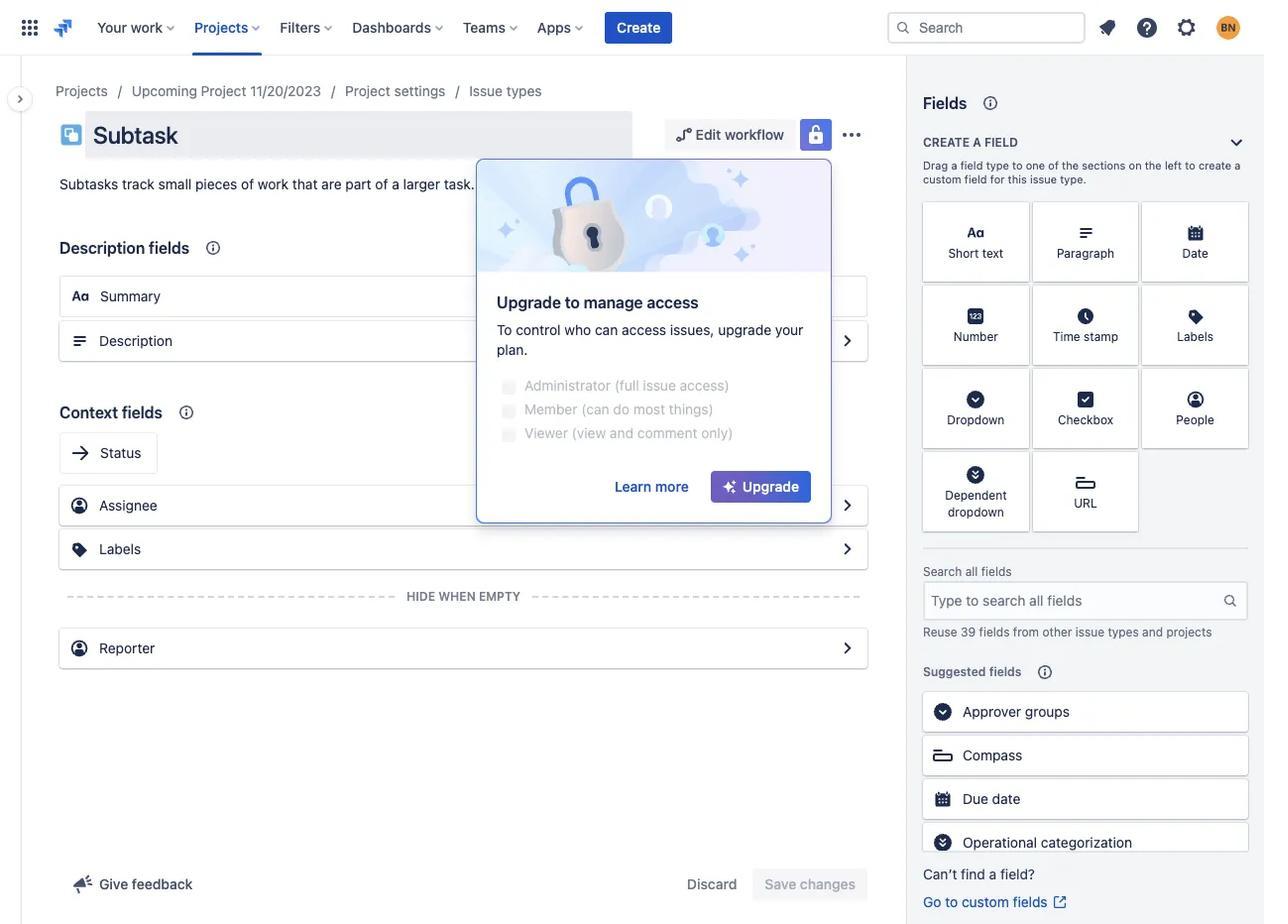 Task type: locate. For each thing, give the bounding box(es) containing it.
type
[[986, 159, 1009, 172]]

text
[[982, 246, 1004, 261]]

0 vertical spatial work
[[131, 18, 163, 35]]

2 open field configuration image from the top
[[836, 637, 860, 660]]

types right the issue
[[507, 82, 542, 99]]

1 vertical spatial create
[[923, 135, 970, 150]]

to up this
[[1012, 159, 1023, 172]]

0 horizontal spatial work
[[131, 18, 163, 35]]

plan.
[[497, 341, 528, 358]]

issue up "most"
[[643, 377, 676, 394]]

open field configuration image left reuse
[[836, 637, 860, 660]]

open field configuration image inside labels 'button'
[[836, 537, 860, 561]]

1 vertical spatial open field configuration image
[[836, 537, 860, 561]]

create inside 'button'
[[617, 18, 661, 35]]

0 vertical spatial open field configuration image
[[836, 494, 860, 518]]

more
[[655, 478, 689, 495]]

description for description
[[99, 332, 173, 349]]

more information image up stamp
[[1113, 288, 1137, 311]]

more information image for short text
[[1003, 204, 1027, 228]]

all
[[966, 564, 978, 579]]

open field configuration image inside description button
[[836, 329, 860, 353]]

to right go on the bottom right
[[945, 893, 958, 910]]

banner
[[0, 0, 1264, 56]]

your work button
[[91, 11, 182, 43]]

2 vertical spatial field
[[965, 173, 987, 185]]

filters
[[280, 18, 321, 35]]

project right the upcoming
[[201, 82, 246, 99]]

more information about the suggested fields image
[[1034, 660, 1057, 684]]

can't
[[923, 866, 957, 883]]

create
[[1199, 159, 1232, 172]]

more information image for date
[[1223, 204, 1246, 228]]

types inside issue types link
[[507, 82, 542, 99]]

projects for projects popup button
[[194, 18, 248, 35]]

1 vertical spatial description
[[99, 332, 173, 349]]

open field configuration image right your
[[836, 329, 860, 353]]

to inside upgrade to manage access to control who can access issues, upgrade your plan.
[[565, 294, 580, 311]]

only)
[[701, 424, 733, 441]]

more information image down this
[[1003, 204, 1027, 228]]

upcoming
[[132, 82, 197, 99]]

filters button
[[274, 11, 340, 43]]

this
[[1008, 173, 1027, 185]]

assignee button
[[59, 486, 868, 526]]

more information image for checkbox
[[1113, 371, 1137, 395]]

projects for projects link
[[56, 82, 108, 99]]

issues,
[[670, 321, 714, 338]]

0 horizontal spatial upgrade
[[497, 294, 561, 311]]

sidebar navigation image
[[0, 79, 44, 119]]

issue right other
[[1076, 625, 1105, 640]]

upgrade to manage access to control who can access issues, upgrade your plan.
[[497, 294, 804, 358]]

description for description fields
[[59, 239, 145, 257]]

1 vertical spatial projects
[[56, 82, 108, 99]]

issue types link
[[469, 79, 542, 103]]

0 horizontal spatial types
[[507, 82, 542, 99]]

1 vertical spatial labels
[[99, 540, 141, 557]]

of right one
[[1048, 159, 1059, 172]]

access up the issues,
[[647, 294, 699, 311]]

the right 'on'
[[1145, 159, 1162, 172]]

1 vertical spatial open field configuration image
[[836, 637, 860, 660]]

1 vertical spatial types
[[1108, 625, 1139, 640]]

0 vertical spatial labels
[[1177, 330, 1214, 345]]

upgrade for upgrade to manage access to control who can access issues, upgrade your plan.
[[497, 294, 561, 311]]

context fields
[[59, 404, 163, 421]]

issue type icon image
[[59, 123, 83, 147]]

create right apps popup button
[[617, 18, 661, 35]]

a down more information about the fields image at the top of the page
[[973, 135, 981, 150]]

more options image
[[840, 123, 864, 147]]

edit workflow button
[[664, 119, 796, 151]]

0 vertical spatial open field configuration image
[[836, 329, 860, 353]]

more information image
[[1003, 204, 1027, 228], [1113, 288, 1137, 311], [1003, 371, 1027, 395], [1113, 371, 1137, 395], [1003, 454, 1027, 478]]

summary button
[[59, 276, 868, 317]]

jira image
[[52, 15, 75, 39], [52, 15, 75, 39]]

0 vertical spatial custom
[[923, 173, 962, 185]]

0 vertical spatial create
[[617, 18, 661, 35]]

track
[[122, 176, 155, 192]]

0 horizontal spatial issue
[[643, 377, 676, 394]]

more information image for dropdown
[[1003, 371, 1027, 395]]

1 vertical spatial and
[[1142, 625, 1163, 640]]

description up summary
[[59, 239, 145, 257]]

labels down assignee
[[99, 540, 141, 557]]

1 vertical spatial issue
[[643, 377, 676, 394]]

more information image up 'dependent'
[[1003, 454, 1027, 478]]

types down type to search all fields text box
[[1108, 625, 1139, 640]]

edit workflow
[[696, 126, 784, 143]]

0 vertical spatial types
[[507, 82, 542, 99]]

1 horizontal spatial create
[[923, 135, 970, 150]]

more information image up dropdown
[[1003, 371, 1027, 395]]

0 vertical spatial upgrade
[[497, 294, 561, 311]]

1 vertical spatial field
[[961, 159, 983, 172]]

1 project from the left
[[201, 82, 246, 99]]

2 horizontal spatial of
[[1048, 159, 1059, 172]]

member
[[525, 401, 578, 417]]

0 vertical spatial projects
[[194, 18, 248, 35]]

feedback
[[132, 876, 193, 892]]

approver
[[963, 703, 1021, 720]]

2 project from the left
[[345, 82, 390, 99]]

reporter button
[[59, 629, 868, 668]]

the up type.
[[1062, 159, 1079, 172]]

1 vertical spatial custom
[[962, 893, 1009, 910]]

fields
[[149, 239, 190, 257], [122, 404, 163, 421], [981, 564, 1012, 579], [979, 625, 1010, 640], [989, 664, 1022, 679], [1013, 893, 1048, 910]]

context
[[59, 404, 118, 421]]

checkbox
[[1058, 413, 1114, 428]]

to up who
[[565, 294, 580, 311]]

reuse
[[923, 625, 958, 640]]

open field configuration image
[[836, 494, 860, 518], [836, 537, 860, 561]]

url
[[1074, 496, 1097, 511]]

upgrade link
[[711, 471, 811, 503]]

due
[[963, 790, 989, 807]]

discard
[[687, 876, 737, 892]]

2 vertical spatial issue
[[1076, 625, 1105, 640]]

projects up upcoming project 11/20/2023
[[194, 18, 248, 35]]

upgrade up control at the top
[[497, 294, 561, 311]]

types
[[507, 82, 542, 99], [1108, 625, 1139, 640]]

open field configuration image for reporter
[[836, 637, 860, 660]]

0 horizontal spatial project
[[201, 82, 246, 99]]

1 horizontal spatial project
[[345, 82, 390, 99]]

upgrade right more
[[742, 478, 799, 495]]

create a field
[[923, 135, 1018, 150]]

fields left this link will be opened in a new tab 'image'
[[1013, 893, 1048, 910]]

give feedback
[[99, 876, 193, 892]]

0 vertical spatial issue
[[1030, 173, 1057, 185]]

Type to search all fields text field
[[925, 583, 1223, 619]]

more information image for dependent dropdown
[[1003, 454, 1027, 478]]

teams
[[463, 18, 506, 35]]

issue types
[[469, 82, 542, 99]]

1 horizontal spatial issue
[[1030, 173, 1057, 185]]

project settings link
[[345, 79, 446, 103]]

field?
[[1001, 866, 1035, 883]]

issue down one
[[1030, 173, 1057, 185]]

open field configuration image for assignee
[[836, 494, 860, 518]]

are
[[321, 176, 342, 192]]

find
[[961, 866, 986, 883]]

compass button
[[923, 736, 1248, 775]]

upgrade inside upgrade to manage access to control who can access issues, upgrade your plan.
[[497, 294, 561, 311]]

custom down can't find a field? at the bottom of page
[[962, 893, 1009, 910]]

0 vertical spatial description
[[59, 239, 145, 257]]

time
[[1053, 330, 1081, 345]]

give
[[99, 876, 128, 892]]

administrator
[[525, 377, 611, 394]]

learn more link
[[603, 471, 701, 503]]

description down summary
[[99, 332, 173, 349]]

to
[[497, 321, 512, 338]]

field down create a field
[[961, 159, 983, 172]]

issue
[[1030, 173, 1057, 185], [643, 377, 676, 394], [1076, 625, 1105, 640]]

a right find
[[989, 866, 997, 883]]

create for create a field
[[923, 135, 970, 150]]

upgrade
[[718, 321, 772, 338]]

0 horizontal spatial projects
[[56, 82, 108, 99]]

1 horizontal spatial the
[[1145, 159, 1162, 172]]

and
[[610, 424, 634, 441], [1142, 625, 1163, 640]]

more information image down stamp
[[1113, 371, 1137, 395]]

2 open field configuration image from the top
[[836, 537, 860, 561]]

create up drag
[[923, 135, 970, 150]]

0 horizontal spatial the
[[1062, 159, 1079, 172]]

description inside description button
[[99, 332, 173, 349]]

fields right the all
[[981, 564, 1012, 579]]

0 horizontal spatial create
[[617, 18, 661, 35]]

Search field
[[888, 11, 1086, 43]]

and down do
[[610, 424, 634, 441]]

1 horizontal spatial types
[[1108, 625, 1139, 640]]

larger
[[403, 176, 440, 192]]

labels
[[1177, 330, 1214, 345], [99, 540, 141, 557]]

primary element
[[12, 0, 888, 55]]

reuse 39 fields from other issue types and projects
[[923, 625, 1212, 640]]

of right pieces
[[241, 176, 254, 192]]

1 open field configuration image from the top
[[836, 494, 860, 518]]

a right "create"
[[1235, 159, 1241, 172]]

1 open field configuration image from the top
[[836, 329, 860, 353]]

member (can do most things)
[[525, 401, 714, 417]]

create for create
[[617, 18, 661, 35]]

1 horizontal spatial projects
[[194, 18, 248, 35]]

0 vertical spatial field
[[985, 135, 1018, 150]]

field left for
[[965, 173, 987, 185]]

0 horizontal spatial labels
[[99, 540, 141, 557]]

field up type
[[985, 135, 1018, 150]]

projects up issue type icon
[[56, 82, 108, 99]]

1 horizontal spatial work
[[258, 176, 289, 192]]

labels inside 'button'
[[99, 540, 141, 557]]

upgrade inside upgrade link
[[742, 478, 799, 495]]

labels up people
[[1177, 330, 1214, 345]]

people
[[1176, 413, 1215, 428]]

create
[[617, 18, 661, 35], [923, 135, 970, 150]]

description
[[59, 239, 145, 257], [99, 332, 173, 349]]

projects inside popup button
[[194, 18, 248, 35]]

access right can
[[622, 321, 666, 338]]

open field configuration image inside reporter button
[[836, 637, 860, 660]]

open field configuration image for description
[[836, 329, 860, 353]]

custom inside "link"
[[962, 893, 1009, 910]]

on
[[1129, 159, 1142, 172]]

small
[[158, 176, 192, 192]]

work right your
[[131, 18, 163, 35]]

project settings
[[345, 82, 446, 99]]

work inside popup button
[[131, 18, 163, 35]]

more information about the context fields image
[[174, 401, 198, 424]]

short text
[[948, 246, 1004, 261]]

0 horizontal spatial and
[[610, 424, 634, 441]]

1 horizontal spatial upgrade
[[742, 478, 799, 495]]

open field configuration image inside assignee button
[[836, 494, 860, 518]]

open field configuration image
[[836, 329, 860, 353], [836, 637, 860, 660]]

project left settings
[[345, 82, 390, 99]]

and left projects
[[1142, 625, 1163, 640]]

of right part
[[375, 176, 388, 192]]

more information image
[[1113, 204, 1137, 228], [1223, 204, 1246, 228], [1003, 288, 1027, 311], [1223, 288, 1246, 311], [1223, 371, 1246, 395]]

can
[[595, 321, 618, 338]]

more information image for time stamp
[[1113, 288, 1137, 311]]

1 horizontal spatial labels
[[1177, 330, 1214, 345]]

2 horizontal spatial issue
[[1076, 625, 1105, 640]]

work left the that on the top
[[258, 176, 289, 192]]

of
[[1048, 159, 1059, 172], [241, 176, 254, 192], [375, 176, 388, 192]]

1 vertical spatial upgrade
[[742, 478, 799, 495]]

of inside drag a field type to one of the sections on the left to create a custom field for this issue type.
[[1048, 159, 1059, 172]]

custom down drag
[[923, 173, 962, 185]]

more information image for paragraph
[[1113, 204, 1137, 228]]



Task type: vqa. For each thing, say whether or not it's contained in the screenshot.
Upcoming Project 11/20/2023
yes



Task type: describe. For each thing, give the bounding box(es) containing it.
2 the from the left
[[1145, 159, 1162, 172]]

subtask
[[93, 121, 178, 149]]

sections
[[1082, 159, 1126, 172]]

upcoming project 11/20/2023 link
[[132, 79, 321, 103]]

open field configuration image for labels
[[836, 537, 860, 561]]

projects button
[[188, 11, 268, 43]]

1 horizontal spatial and
[[1142, 625, 1163, 640]]

settings image
[[1175, 15, 1199, 39]]

time stamp
[[1053, 330, 1119, 345]]

approver groups button
[[923, 692, 1248, 732]]

learn
[[615, 478, 652, 495]]

approver groups
[[963, 703, 1070, 720]]

fields right 39
[[979, 625, 1010, 640]]

1 horizontal spatial of
[[375, 176, 388, 192]]

11/20/2023
[[250, 82, 321, 99]]

a right drag
[[951, 159, 957, 172]]

custom inside drag a field type to one of the sections on the left to create a custom field for this issue type.
[[923, 173, 962, 185]]

viewer
[[525, 424, 568, 441]]

fields left more information about the context fields icon
[[122, 404, 163, 421]]

compass
[[963, 747, 1023, 764]]

field for create
[[985, 135, 1018, 150]]

date
[[992, 790, 1021, 807]]

go
[[923, 893, 941, 910]]

(can
[[581, 401, 609, 417]]

most
[[633, 401, 665, 417]]

issue
[[469, 82, 503, 99]]

control
[[516, 321, 561, 338]]

pieces
[[195, 176, 237, 192]]

left
[[1165, 159, 1182, 172]]

suggested fields
[[923, 664, 1022, 679]]

notifications image
[[1096, 15, 1120, 39]]

your profile and settings image
[[1217, 15, 1241, 39]]

labels button
[[59, 530, 868, 569]]

dashboards
[[352, 18, 431, 35]]

(view
[[572, 424, 606, 441]]

learn more
[[615, 478, 689, 495]]

search all fields
[[923, 564, 1012, 579]]

assignee
[[99, 497, 157, 514]]

things)
[[669, 401, 714, 417]]

description fields
[[59, 239, 190, 257]]

give feedback button
[[59, 869, 205, 900]]

part
[[345, 176, 371, 192]]

dropdown
[[947, 413, 1005, 428]]

1 vertical spatial work
[[258, 176, 289, 192]]

groups
[[1025, 703, 1070, 720]]

0 horizontal spatial of
[[241, 176, 254, 192]]

status
[[100, 444, 141, 461]]

search
[[923, 564, 962, 579]]

go to custom fields link
[[923, 892, 1068, 912]]

teams button
[[457, 11, 526, 43]]

your
[[775, 321, 804, 338]]

upgrade for upgrade
[[742, 478, 799, 495]]

this link will be opened in a new tab image
[[1052, 894, 1068, 910]]

fields inside "link"
[[1013, 893, 1048, 910]]

hide
[[407, 589, 435, 604]]

your
[[97, 18, 127, 35]]

banner containing your work
[[0, 0, 1264, 56]]

more information about the fields image
[[979, 91, 1003, 115]]

dropdown
[[948, 505, 1004, 520]]

number
[[954, 330, 998, 345]]

more information about the context fields image
[[201, 236, 225, 260]]

description button
[[59, 321, 868, 361]]

1 the from the left
[[1062, 159, 1079, 172]]

39
[[961, 625, 976, 640]]

dependent
[[945, 488, 1007, 503]]

administrator (full issue access)
[[525, 377, 730, 394]]

help image
[[1135, 15, 1159, 39]]

to right "left"
[[1185, 159, 1196, 172]]

that
[[292, 176, 318, 192]]

dashboards button
[[346, 11, 451, 43]]

fields left more information about the suggested fields image
[[989, 664, 1022, 679]]

search image
[[895, 19, 911, 35]]

a left larger
[[392, 176, 399, 192]]

other
[[1043, 625, 1072, 640]]

projects link
[[56, 79, 108, 103]]

empty
[[479, 589, 521, 604]]

summary
[[100, 288, 161, 304]]

due date
[[963, 790, 1021, 807]]

access)
[[680, 377, 730, 394]]

operational
[[963, 834, 1037, 851]]

stamp
[[1084, 330, 1119, 345]]

field for drag
[[961, 159, 983, 172]]

operational categorization
[[963, 834, 1133, 851]]

dependent dropdown
[[945, 488, 1007, 520]]

manage
[[584, 294, 643, 311]]

fields left more information about the context fields image
[[149, 239, 190, 257]]

to inside "link"
[[945, 893, 958, 910]]

subtasks track small pieces of work that are part of a larger task.
[[59, 176, 475, 192]]

from
[[1013, 625, 1039, 640]]

categorization
[[1041, 834, 1133, 851]]

0 vertical spatial and
[[610, 424, 634, 441]]

upcoming project 11/20/2023
[[132, 82, 321, 99]]

one
[[1026, 159, 1045, 172]]

task.
[[444, 176, 475, 192]]

fields
[[923, 94, 967, 112]]

type.
[[1060, 173, 1087, 185]]

appswitcher icon image
[[18, 15, 42, 39]]

when
[[438, 589, 476, 604]]

more information image for people
[[1223, 371, 1246, 395]]

(full
[[615, 377, 639, 394]]

due date button
[[923, 779, 1248, 819]]

1 vertical spatial access
[[622, 321, 666, 338]]

workflow
[[725, 126, 784, 143]]

create button
[[605, 11, 673, 43]]

issue inside drag a field type to one of the sections on the left to create a custom field for this issue type.
[[1030, 173, 1057, 185]]

viewer (view and comment only)
[[525, 424, 733, 441]]

0 vertical spatial access
[[647, 294, 699, 311]]

more information image for labels
[[1223, 288, 1246, 311]]

discard button
[[675, 869, 749, 900]]

projects
[[1167, 625, 1212, 640]]

edit
[[696, 126, 721, 143]]

your work
[[97, 18, 163, 35]]

more information image for number
[[1003, 288, 1027, 311]]



